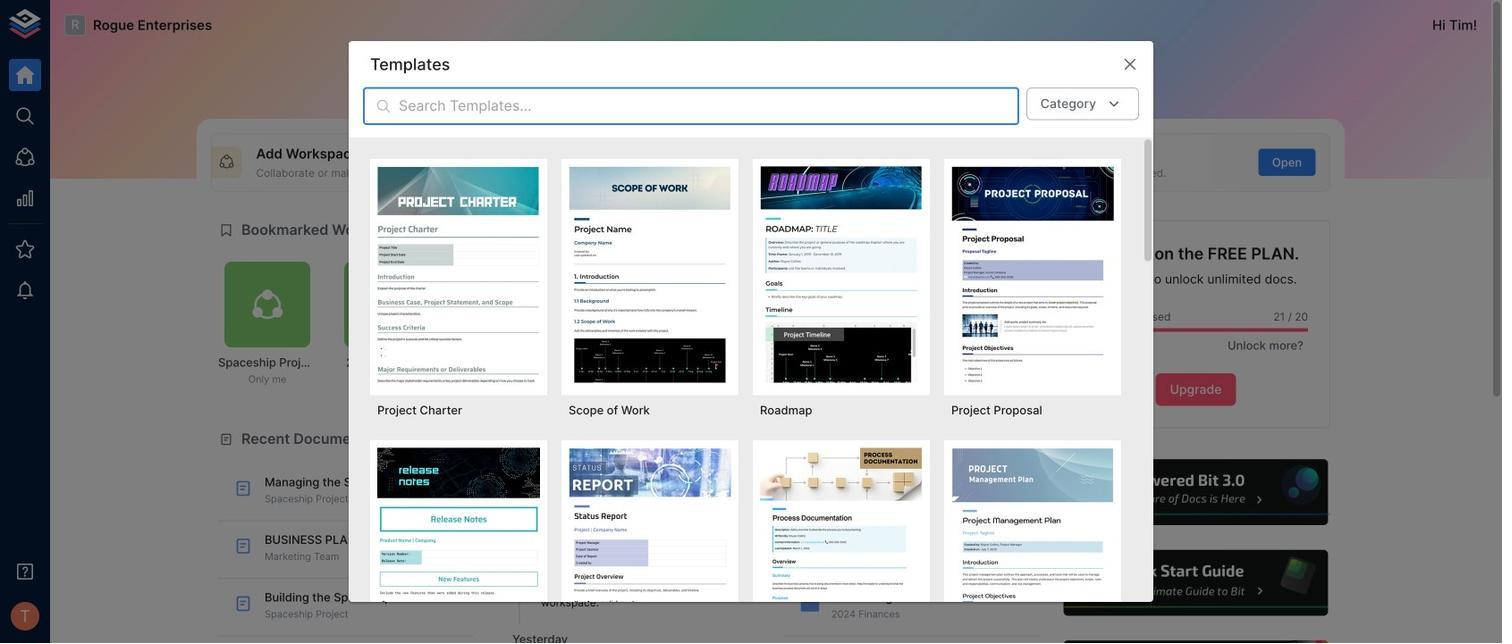 Task type: locate. For each thing, give the bounding box(es) containing it.
roadmap image
[[760, 166, 923, 383]]

2 vertical spatial help image
[[1061, 639, 1330, 644]]

dialog
[[349, 41, 1153, 644]]

help image
[[1061, 458, 1330, 529], [1061, 548, 1330, 619], [1061, 639, 1330, 644]]

0 vertical spatial help image
[[1061, 458, 1330, 529]]

1 vertical spatial help image
[[1061, 548, 1330, 619]]

release notes image
[[377, 448, 540, 644]]

project proposal image
[[951, 166, 1114, 383]]



Task type: vqa. For each thing, say whether or not it's contained in the screenshot.
'Pro Tips & Tricks' button
no



Task type: describe. For each thing, give the bounding box(es) containing it.
scope of work image
[[569, 166, 731, 383]]

status report image
[[569, 448, 731, 644]]

project management plan image
[[951, 448, 1114, 644]]

3 help image from the top
[[1061, 639, 1330, 644]]

Search Templates... text field
[[399, 88, 1019, 125]]

project charter image
[[377, 166, 540, 383]]

1 help image from the top
[[1061, 458, 1330, 529]]

process documentation image
[[760, 448, 923, 644]]

2 help image from the top
[[1061, 548, 1330, 619]]



